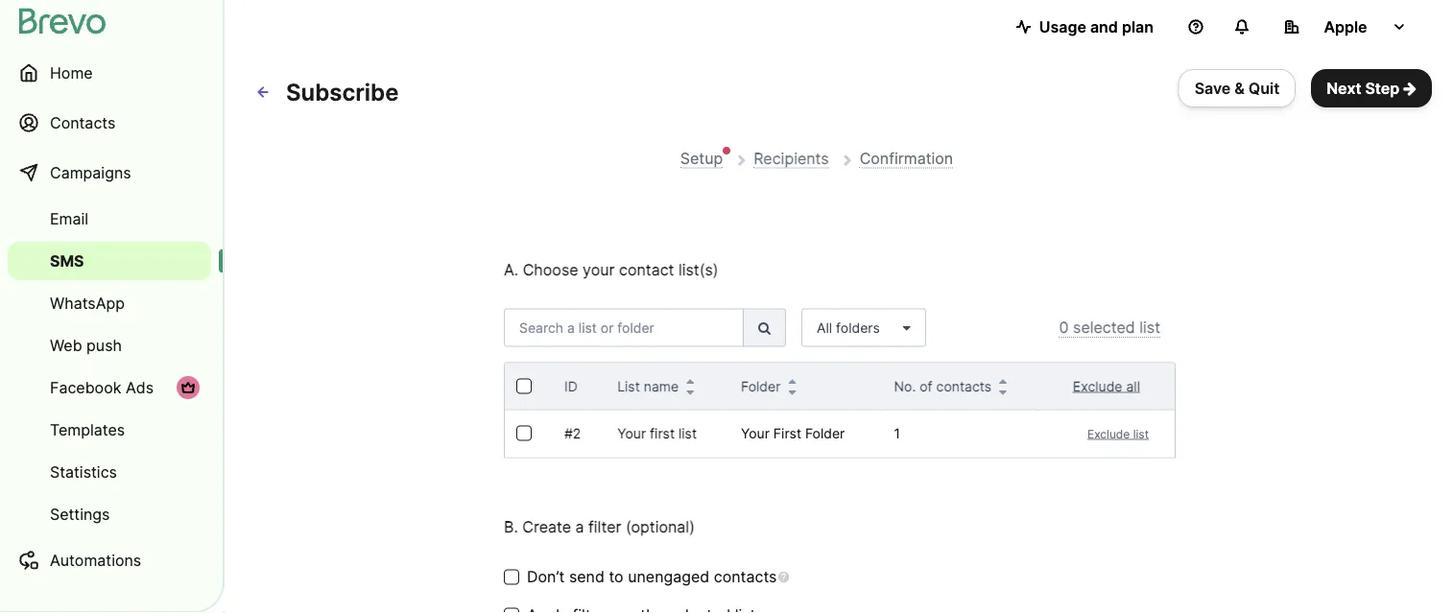 Task type: vqa. For each thing, say whether or not it's contained in the screenshot.
0 Selected List LINK
yes



Task type: describe. For each thing, give the bounding box(es) containing it.
your for your first list
[[617, 425, 646, 442]]

first
[[774, 425, 802, 442]]

automations
[[50, 551, 141, 570]]

home
[[50, 63, 93, 82]]

next step
[[1327, 79, 1400, 97]]

next
[[1327, 79, 1362, 97]]

automations link
[[8, 538, 211, 584]]

0 selected list link
[[1059, 318, 1161, 338]]

your
[[583, 261, 615, 279]]

whatsapp
[[50, 294, 125, 312]]

left___rvooi image
[[180, 380, 196, 395]]

exclude for exclude all
[[1073, 378, 1123, 395]]

contacts
[[50, 113, 116, 132]]

1 horizontal spatial contacts
[[936, 378, 992, 395]]

# 2
[[564, 425, 581, 442]]

1
[[894, 425, 900, 442]]

apple
[[1324, 17, 1367, 36]]

list down all
[[1133, 427, 1149, 441]]

ads
[[126, 378, 154, 397]]

send
[[569, 568, 605, 587]]

save & quit button
[[1178, 69, 1296, 108]]

of
[[920, 378, 933, 395]]

filter
[[588, 518, 621, 537]]

list name
[[617, 378, 679, 395]]

b.
[[504, 518, 518, 537]]

name
[[644, 378, 679, 395]]

&
[[1235, 79, 1245, 97]]

facebook
[[50, 378, 121, 397]]

settings
[[50, 505, 110, 524]]

exclude list
[[1088, 427, 1149, 441]]

sms
[[50, 251, 84, 270]]

save & quit
[[1195, 79, 1280, 97]]

usage and plan button
[[1001, 8, 1169, 46]]

templates link
[[8, 411, 211, 449]]

quit
[[1249, 79, 1280, 97]]

choose
[[523, 261, 578, 279]]

web push link
[[8, 326, 211, 365]]

caret down image for list name
[[686, 388, 694, 396]]

campaigns
[[50, 163, 131, 182]]

setup link
[[680, 149, 723, 168]]

id
[[564, 378, 578, 395]]

all
[[1126, 378, 1140, 395]]

confirmation link
[[860, 149, 953, 168]]

2 horizontal spatial caret down image
[[895, 321, 911, 335]]

save
[[1195, 79, 1231, 97]]

all
[[817, 320, 832, 336]]

usage
[[1039, 17, 1087, 36]]

exclude all link
[[1073, 378, 1140, 395]]

email
[[50, 209, 88, 228]]

statistics
[[50, 463, 117, 481]]

to
[[609, 568, 624, 587]]

create
[[522, 518, 571, 537]]

plan
[[1122, 17, 1154, 36]]

b. create a filter (optional)
[[504, 518, 695, 537]]

apple button
[[1269, 8, 1423, 46]]

exclude for exclude list
[[1088, 427, 1130, 441]]

0 horizontal spatial contacts
[[714, 568, 777, 587]]

email link
[[8, 200, 211, 238]]

unengaged
[[628, 568, 710, 587]]

don't
[[527, 568, 565, 587]]

your first folder
[[741, 425, 845, 442]]



Task type: locate. For each thing, give the bounding box(es) containing it.
0
[[1059, 318, 1069, 337]]

list
[[1140, 318, 1161, 337], [679, 425, 697, 442], [1133, 427, 1149, 441]]

caret down image
[[999, 388, 1007, 396]]

1 horizontal spatial your
[[741, 425, 770, 442]]

sms link
[[8, 242, 211, 280]]

1 horizontal spatial caret down image
[[788, 388, 796, 396]]

folder right 'first'
[[805, 425, 845, 442]]

web
[[50, 336, 82, 355]]

contacts
[[936, 378, 992, 395], [714, 568, 777, 587]]

0 vertical spatial contacts
[[936, 378, 992, 395]]

0 vertical spatial exclude
[[1073, 378, 1123, 395]]

1 your from the left
[[617, 425, 646, 442]]

0 vertical spatial folder
[[741, 378, 781, 395]]

selected
[[1073, 318, 1135, 337]]

contacts right of
[[936, 378, 992, 395]]

1 vertical spatial folder
[[805, 425, 845, 442]]

confirmation
[[860, 149, 953, 168]]

don't send to unengaged contacts
[[527, 568, 777, 587]]

subscribe
[[286, 78, 399, 106]]

home link
[[8, 50, 211, 96]]

your for your first folder
[[741, 425, 770, 442]]

a. choose your contact list(s)
[[504, 261, 719, 279]]

folders
[[836, 320, 880, 336]]

usage and plan
[[1039, 17, 1154, 36]]

a
[[575, 518, 584, 537]]

search image
[[758, 321, 771, 335]]

facebook ads
[[50, 378, 154, 397]]

1 caret up image from the left
[[686, 377, 694, 384]]

statistics link
[[8, 453, 211, 491]]

caret up image
[[788, 377, 796, 384]]

0 horizontal spatial caret up image
[[686, 377, 694, 384]]

a.
[[504, 261, 519, 279]]

recipients
[[754, 149, 829, 168]]

list for your first list
[[679, 425, 697, 442]]

your first list
[[617, 425, 697, 442]]

arrow right image
[[1404, 81, 1417, 96]]

exclude list link
[[1072, 427, 1149, 441]]

caret up image up caret down icon
[[999, 377, 1007, 384]]

2
[[573, 425, 581, 442]]

caret up image right name
[[686, 377, 694, 384]]

folder
[[741, 378, 781, 395], [805, 425, 845, 442]]

caret down image
[[895, 321, 911, 335], [686, 388, 694, 396], [788, 388, 796, 396]]

contacts link
[[8, 100, 211, 146]]

no. of contacts
[[894, 378, 992, 395]]

first
[[650, 425, 675, 442]]

templates
[[50, 420, 125, 439]]

caret down image for folder
[[788, 388, 796, 396]]

your left 'first'
[[741, 425, 770, 442]]

caret down image down caret up image
[[788, 388, 796, 396]]

0 horizontal spatial your
[[617, 425, 646, 442]]

your
[[617, 425, 646, 442], [741, 425, 770, 442]]

contacts right "unengaged"
[[714, 568, 777, 587]]

settings link
[[8, 495, 211, 534]]

1 vertical spatial exclude
[[1088, 427, 1130, 441]]

caret down image right folders
[[895, 321, 911, 335]]

exclude all
[[1073, 378, 1140, 395]]

2 your from the left
[[741, 425, 770, 442]]

recipients link
[[754, 149, 829, 168]]

next step button
[[1311, 69, 1432, 108]]

list right first
[[679, 425, 697, 442]]

#
[[564, 425, 573, 442]]

no.
[[894, 378, 916, 395]]

2 caret up image from the left
[[999, 377, 1007, 384]]

0 selected list
[[1059, 318, 1161, 337]]

caret up image for no. of contacts
[[999, 377, 1007, 384]]

0 horizontal spatial caret down image
[[686, 388, 694, 396]]

0 horizontal spatial folder
[[741, 378, 781, 395]]

contact
[[619, 261, 674, 279]]

Search a list or folder text field
[[504, 309, 744, 347]]

folder left caret up image
[[741, 378, 781, 395]]

1 vertical spatial contacts
[[714, 568, 777, 587]]

your left first
[[617, 425, 646, 442]]

exclude
[[1073, 378, 1123, 395], [1088, 427, 1130, 441]]

whatsapp link
[[8, 284, 211, 323]]

step
[[1365, 79, 1400, 97]]

1 horizontal spatial caret up image
[[999, 377, 1007, 384]]

campaigns link
[[8, 150, 211, 196]]

caret up image
[[686, 377, 694, 384], [999, 377, 1007, 384]]

setup
[[680, 149, 723, 168]]

list(s)
[[679, 261, 719, 279]]

and
[[1090, 17, 1118, 36]]

list
[[617, 378, 640, 395]]

all folders
[[817, 320, 880, 336]]

(optional)
[[626, 518, 695, 537]]

facebook ads link
[[8, 369, 211, 407]]

exclude left all
[[1073, 378, 1123, 395]]

caret down image right name
[[686, 388, 694, 396]]

list for 0 selected list
[[1140, 318, 1161, 337]]

push
[[86, 336, 122, 355]]

1 horizontal spatial folder
[[805, 425, 845, 442]]

exclude down exclude all
[[1088, 427, 1130, 441]]

web push
[[50, 336, 122, 355]]

list right "selected"
[[1140, 318, 1161, 337]]

caret up image for list name
[[686, 377, 694, 384]]



